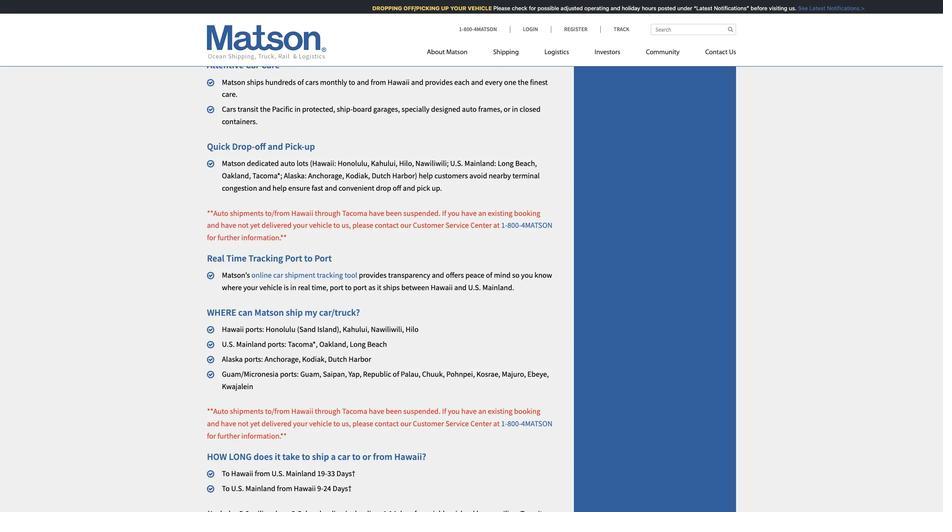 Task type: vqa. For each thing, say whether or not it's contained in the screenshot.
garages,
yes



Task type: describe. For each thing, give the bounding box(es) containing it.
vehicles
[[403, 27, 429, 37]]

center for real time tracking port to port
[[471, 220, 492, 230]]

suspended. for how long does it take to ship a car to or from hawaii?
[[403, 407, 441, 416]]

auto inside cars transit the pacific in protected, ship-board garages, specially designed auto frames, or in closed containers.
[[462, 104, 477, 114]]

anchorage, inside the matson dedicated auto lots (hawaii: honolulu, kahului, hilo, nawiliwili; u.s. mainland: long beach, oakland, tacoma*; alaska: anchorage, kodiak, dutch harbor) help customers avoid nearby terminal congestion and help ensure fast and convenient drop off and pick up.
[[308, 171, 344, 181]]

further for long
[[218, 431, 240, 441]]

1-800-4matson link for real time tracking port to port
[[501, 220, 553, 230]]

**auto for how
[[207, 407, 228, 416]]

contact for real time tracking port to port
[[375, 220, 399, 230]]

0 horizontal spatial kodiak,
[[302, 354, 327, 364]]

to for to hawaii from u.s. mainland 19-33 days †
[[222, 469, 230, 479]]

**auto shipments to/from hawaii through tacoma have been suspended. if you have an existing booking and have not yet delivered your vehicle to us, please contact our customer service center at for real time tracking port to port
[[207, 208, 541, 230]]

in right pacific
[[295, 104, 301, 114]]

(hawaii:
[[310, 158, 336, 168]]

hawaii down where
[[222, 325, 244, 334]]

how long does it take to ship a car to or from hawaii?
[[207, 451, 426, 463]]

if for how long does it take to ship a car to or from hawaii?
[[442, 407, 446, 416]]

see
[[793, 5, 803, 12]]

kwajalein
[[222, 381, 253, 391]]

ports: for guam/micronesia
[[280, 369, 299, 379]]

please
[[488, 5, 505, 12]]

have down "pohnpei,"
[[461, 407, 477, 416]]

booking for real time tracking port to port
[[514, 208, 541, 218]]

it inside provides transparency and offers peace of mind so you know where your vehicle is in real time, port to port as it ships between hawaii and u.s. mainland.
[[377, 283, 382, 292]]

hilo,
[[399, 158, 414, 168]]

and right each
[[471, 77, 484, 87]]

and right fast at the top
[[325, 183, 337, 193]]

top menu navigation
[[427, 45, 736, 62]]

yet for does
[[250, 419, 260, 429]]

your for tracking
[[293, 220, 308, 230]]

electric
[[222, 27, 246, 37]]

u.s. inside provides transparency and offers peace of mind so you know where your vehicle is in real time, port to port as it ships between hawaii and u.s. mainland.
[[468, 283, 481, 292]]

been for how long does it take to ship a car to or from hawaii?
[[386, 407, 402, 416]]

monthly
[[320, 77, 347, 87]]

designed
[[431, 104, 461, 114]]

one
[[504, 77, 516, 87]]

community
[[646, 49, 680, 56]]

ship-
[[337, 104, 353, 114]]

0 horizontal spatial help
[[273, 183, 287, 193]]

have down drop
[[369, 208, 384, 218]]

kosrae,
[[477, 369, 500, 379]]

nearby
[[489, 171, 511, 181]]

how
[[207, 451, 227, 463]]

your
[[445, 5, 461, 12]]

pacific
[[272, 104, 293, 114]]

congestion
[[222, 183, 257, 193]]

hawaii down guam,
[[291, 407, 313, 416]]

ion
[[515, 27, 526, 37]]

0 horizontal spatial off
[[255, 140, 266, 152]]

to up online car shipment tracking tool link
[[304, 252, 313, 264]]

track link
[[601, 26, 630, 33]]

of inside the matson ships hundreds of cars monthly to and from hawaii and provides each and every one the finest care.
[[298, 77, 304, 87]]

† for to u.s. mainland from hawaii 9-24 days †
[[348, 484, 352, 493]]

and left pick-
[[268, 140, 283, 152]]

guam/micronesia
[[222, 369, 279, 379]]

ensure
[[288, 183, 310, 193]]

before
[[746, 5, 763, 12]]

and down tacoma*; at the top left
[[259, 183, 271, 193]]

mainland:
[[465, 158, 496, 168]]

u.s. up to u.s. mainland from hawaii 9-24 days †
[[272, 469, 284, 479]]

where can matson ship my car/truck?
[[207, 306, 360, 318]]

your inside provides transparency and offers peace of mind so you know where your vehicle is in real time, port to port as it ships between hawaii and u.s. mainland.
[[243, 283, 258, 292]]

in for protected,
[[512, 104, 518, 114]]

1 vertical spatial long
[[350, 339, 366, 349]]

as
[[368, 283, 376, 292]]

does
[[254, 451, 273, 463]]

applied
[[328, 27, 353, 37]]

hawaii inside the matson ships hundreds of cars monthly to and from hawaii and provides each and every one the finest care.
[[388, 77, 410, 87]]

vehicle for take
[[309, 419, 332, 429]]

quick drop-off and pick-up
[[207, 140, 315, 152]]

u.s. up alaska
[[222, 339, 235, 349]]

auto inside the matson dedicated auto lots (hawaii: honolulu, kahului, hilo, nawiliwili; u.s. mainland: long beach, oakland, tacoma*; alaska: anchorage, kodiak, dutch harbor) help customers avoid nearby terminal congestion and help ensure fast and convenient drop off and pick up.
[[280, 158, 295, 168]]

0 horizontal spatial car
[[273, 270, 283, 280]]

every
[[485, 77, 503, 87]]

to right "take"
[[302, 451, 310, 463]]

about matson link
[[427, 45, 480, 62]]

ships inside the matson ships hundreds of cars monthly to and from hawaii and provides each and every one the finest care.
[[247, 77, 264, 87]]

adjusted
[[556, 5, 578, 12]]

please for to
[[353, 419, 373, 429]]

to up the a
[[333, 419, 340, 429]]

convenient
[[339, 183, 375, 193]]

time,
[[312, 283, 328, 292]]

blue matson logo with ocean, shipping, truck, rail and logistics written beneath it. image
[[207, 25, 327, 60]]

† for to hawaii from u.s. mainland 19-33 days †
[[352, 469, 355, 479]]

you for real time tracking port to port
[[448, 208, 460, 218]]

(sand
[[297, 325, 316, 334]]

through for to
[[315, 407, 341, 416]]

shipments for long
[[230, 407, 264, 416]]

attentive car care
[[207, 59, 280, 71]]

up.
[[432, 183, 442, 193]]

0 horizontal spatial or
[[363, 451, 371, 463]]

shipments for time
[[230, 208, 264, 218]]

1-800-4matson
[[459, 26, 497, 33]]

0 vertical spatial 1-800-4matson link
[[459, 26, 510, 33]]

hawaii?
[[394, 451, 426, 463]]

hawaii left "9-"
[[294, 484, 316, 493]]

and up how
[[207, 419, 219, 429]]

up
[[305, 140, 315, 152]]

have down guam/micronesia ports: guam, saipan, yap, republic of palau, chuuk, pohnpei, kosrae, majuro, ebeye, kwajalein
[[369, 407, 384, 416]]

logistics link
[[532, 45, 582, 62]]

0 vertical spatial 800-
[[464, 26, 474, 33]]

the inside the matson ships hundreds of cars monthly to and from hawaii and provides each and every one the finest care.
[[518, 77, 529, 87]]

and up specially
[[411, 77, 424, 87]]

*
[[207, 27, 210, 37]]

vehicle
[[247, 27, 270, 37]]

1 vertical spatial mainland
[[286, 469, 316, 479]]

transit
[[238, 104, 258, 114]]

hawaii inside provides transparency and offers peace of mind so you know where your vehicle is in real time, port to port as it ships between hawaii and u.s. mainland.
[[431, 283, 453, 292]]

0 horizontal spatial kahului,
[[343, 325, 369, 334]]

will
[[306, 27, 317, 37]]

drop-
[[232, 140, 255, 152]]

garages,
[[373, 104, 400, 114]]

electric
[[378, 27, 401, 37]]

of inside provides transparency and offers peace of mind so you know where your vehicle is in real time, port to port as it ships between hawaii and u.s. mainland.
[[486, 270, 492, 280]]

tracking
[[249, 252, 283, 264]]

honolulu
[[266, 325, 296, 334]]

palau,
[[401, 369, 421, 379]]

1 vertical spatial dutch
[[328, 354, 347, 364]]

offers
[[446, 270, 464, 280]]

tacoma*;
[[252, 171, 282, 181]]

nawiliwili;
[[416, 158, 449, 168]]

delivered for does
[[262, 419, 292, 429]]

customer for how long does it take to ship a car to or from hawaii?
[[413, 419, 444, 429]]

attentive
[[207, 59, 244, 71]]

us, for to
[[342, 419, 351, 429]]

u.s. inside the matson dedicated auto lots (hawaii: honolulu, kahului, hilo, nawiliwili; u.s. mainland: long beach, oakland, tacoma*; alaska: anchorage, kodiak, dutch harbor) help customers avoid nearby terminal congestion and help ensure fast and convenient drop off and pick up.
[[450, 158, 463, 168]]

us.
[[784, 5, 792, 12]]

to/from for does
[[265, 407, 290, 416]]

beach
[[367, 339, 387, 349]]

latest
[[805, 5, 821, 12]]

mainland.
[[483, 283, 514, 292]]

and up real
[[207, 220, 219, 230]]

posted
[[653, 5, 671, 12]]

not for long
[[238, 419, 249, 429]]

contact
[[705, 49, 728, 56]]

where
[[222, 283, 242, 292]]

to for to u.s. mainland from hawaii 9-24 days †
[[222, 484, 230, 493]]

holiday
[[617, 5, 635, 12]]

days for to hawaii from u.s. mainland 19-33 days
[[337, 469, 352, 479]]

and down harbor)
[[403, 183, 415, 193]]

provides inside provides transparency and offers peace of mind so you know where your vehicle is in real time, port to port as it ships between hawaii and u.s. mainland.
[[359, 270, 387, 280]]

2 vertical spatial mainland
[[246, 484, 275, 493]]

real time tracking port to port
[[207, 252, 332, 264]]

specially
[[402, 104, 430, 114]]

customers
[[435, 171, 468, 181]]

containers.
[[222, 117, 258, 126]]

fast
[[312, 183, 323, 193]]

1 vertical spatial ship
[[312, 451, 329, 463]]

days for to u.s. mainland from hawaii 9-24 days
[[333, 484, 348, 493]]

online car shipment tracking tool link
[[252, 270, 357, 280]]

the inside cars transit the pacific in protected, ship-board garages, specially designed auto frames, or in closed containers.
[[260, 104, 271, 114]]

vehicle for to
[[309, 220, 332, 230]]

guam/micronesia ports: guam, saipan, yap, republic of palau, chuuk, pohnpei, kosrae, majuro, ebeye, kwajalein
[[222, 369, 549, 391]]

hawaii down 'long'
[[231, 469, 253, 479]]

dropping
[[367, 5, 397, 12]]

matson inside the matson dedicated auto lots (hawaii: honolulu, kahului, hilo, nawiliwili; u.s. mainland: long beach, oakland, tacoma*; alaska: anchorage, kodiak, dutch harbor) help customers avoid nearby terminal congestion and help ensure fast and convenient drop off and pick up.
[[222, 158, 245, 168]]

hours
[[637, 5, 652, 12]]

vehicle inside provides transparency and offers peace of mind so you know where your vehicle is in real time, port to port as it ships between hawaii and u.s. mainland.
[[260, 283, 282, 292]]

alaska:
[[284, 171, 307, 181]]

nawiliwili,
[[371, 325, 404, 334]]

have up time
[[221, 220, 236, 230]]

login link
[[510, 26, 551, 33]]

0 vertical spatial 1-
[[459, 26, 464, 33]]

about matson
[[427, 49, 468, 56]]

for for how long does it take to ship a car to or from hawaii?
[[207, 431, 216, 441]]

or inside cars transit the pacific in protected, ship-board garages, specially designed auto frames, or in closed containers.
[[504, 104, 511, 114]]

matson inside the matson ships hundreds of cars monthly to and from hawaii and provides each and every one the finest care.
[[222, 77, 245, 87]]

to hawaii from u.s. mainland 19-33 days †
[[222, 469, 355, 479]]

0 horizontal spatial ship
[[286, 306, 303, 318]]

batteries.
[[207, 39, 237, 49]]

hilo
[[406, 325, 419, 334]]

you for how long does it take to ship a car to or from hawaii?
[[448, 407, 460, 416]]

alaska ports: anchorage, kodiak, dutch harbor
[[222, 354, 371, 364]]

9-
[[317, 484, 324, 493]]

by
[[481, 27, 488, 37]]



Task type: locate. For each thing, give the bounding box(es) containing it.
help up pick
[[419, 171, 433, 181]]

provides
[[425, 77, 453, 87], [359, 270, 387, 280]]

and left offers
[[432, 270, 444, 280]]

0 vertical spatial anchorage,
[[308, 171, 344, 181]]

suspended. for real time tracking port to port
[[403, 208, 441, 218]]

our for real time tracking port to port
[[400, 220, 411, 230]]

2 shipments from the top
[[230, 407, 264, 416]]

peace
[[466, 270, 485, 280]]

matson's
[[222, 270, 250, 280]]

kahului,
[[371, 158, 398, 168], [343, 325, 369, 334]]

see latest notifications.> link
[[792, 5, 860, 12]]

the right one
[[518, 77, 529, 87]]

existing down kosrae,
[[488, 407, 513, 416]]

through for port
[[315, 208, 341, 218]]

2 if from the top
[[442, 407, 446, 416]]

you inside provides transparency and offers peace of mind so you know where your vehicle is in real time, port to port as it ships between hawaii and u.s. mainland.
[[521, 270, 533, 280]]

1 vertical spatial please
[[353, 419, 373, 429]]

you down "pohnpei,"
[[448, 407, 460, 416]]

is
[[284, 283, 289, 292]]

vehicle up how long does it take to ship a car to or from hawaii?
[[309, 419, 332, 429]]

shipments down kwajalein
[[230, 407, 264, 416]]

0 vertical spatial an
[[478, 208, 486, 218]]

shipments down congestion
[[230, 208, 264, 218]]

ports: for hawaii
[[245, 325, 264, 334]]

delivered up does
[[262, 419, 292, 429]]

0 vertical spatial off
[[255, 140, 266, 152]]

contact down drop
[[375, 220, 399, 230]]

fully
[[362, 27, 376, 37]]

0 vertical spatial 4matson
[[474, 26, 497, 33]]

customer for real time tracking port to port
[[413, 220, 444, 230]]

or right the a
[[363, 451, 371, 463]]

tracking
[[317, 270, 343, 280]]

1 if from the top
[[442, 208, 446, 218]]

community link
[[633, 45, 693, 62]]

oakland, down the island),
[[319, 339, 348, 349]]

republic
[[363, 369, 391, 379]]

to
[[354, 27, 361, 37], [349, 77, 355, 87], [333, 220, 340, 230], [304, 252, 313, 264], [345, 283, 352, 292], [333, 419, 340, 429], [302, 451, 310, 463], [352, 451, 361, 463]]

information.** up does
[[241, 431, 287, 441]]

1 booking from the top
[[514, 208, 541, 218]]

0 horizontal spatial oakland,
[[222, 171, 251, 181]]

0 vertical spatial to/from
[[265, 208, 290, 218]]

1 vertical spatial at
[[493, 419, 500, 429]]

and left "holiday"
[[606, 5, 615, 12]]

1 vertical spatial anchorage,
[[265, 354, 301, 364]]

2 port from the left
[[315, 252, 332, 264]]

investors link
[[582, 45, 633, 62]]

existing for how long does it take to ship a car to or from hawaii?
[[488, 407, 513, 416]]

0 vertical spatial our
[[400, 220, 411, 230]]

shipments
[[230, 208, 264, 218], [230, 407, 264, 416]]

1 horizontal spatial ship
[[312, 451, 329, 463]]

1 yet from the top
[[250, 220, 260, 230]]

1 vertical spatial existing
[[488, 407, 513, 416]]

you right so
[[521, 270, 533, 280]]

**auto for real
[[207, 208, 228, 218]]

matson ships hundreds of cars monthly to and from hawaii and provides each and every one the finest care.
[[222, 77, 548, 99]]

vehicle
[[463, 5, 487, 12]]

have up how
[[221, 419, 236, 429]]

car right "online"
[[273, 270, 283, 280]]

ports: down alaska ports: anchorage, kodiak, dutch harbor
[[280, 369, 299, 379]]

through down saipan,
[[315, 407, 341, 416]]

existing
[[488, 208, 513, 218], [488, 407, 513, 416]]

yet
[[250, 220, 260, 230], [250, 419, 260, 429]]

1 **auto from the top
[[207, 208, 228, 218]]

tacoma for port
[[342, 208, 367, 218]]

1 vertical spatial 1-800-4matson link
[[501, 220, 553, 230]]

1 vertical spatial if
[[442, 407, 446, 416]]

care.
[[222, 89, 238, 99]]

long
[[498, 158, 514, 168], [350, 339, 366, 349]]

1 vertical spatial delivered
[[262, 419, 292, 429]]

been down drop
[[386, 208, 402, 218]]

1 vertical spatial 800-
[[508, 220, 521, 230]]

delivered
[[262, 220, 292, 230], [262, 419, 292, 429]]

your for does
[[293, 419, 308, 429]]

of inside guam/micronesia ports: guam, saipan, yap, republic of palau, chuuk, pohnpei, kosrae, majuro, ebeye, kwajalein
[[393, 369, 399, 379]]

2 tacoma from the top
[[342, 407, 367, 416]]

anchorage, down tacoma*,
[[265, 354, 301, 364]]

0 vertical spatial at
[[493, 220, 500, 230]]

matson up honolulu
[[255, 306, 284, 318]]

1 horizontal spatial oakland,
[[319, 339, 348, 349]]

further up 'long'
[[218, 431, 240, 441]]

it left "take"
[[275, 451, 281, 463]]

yap,
[[349, 369, 362, 379]]

2 not from the top
[[238, 419, 249, 429]]

dutch up saipan,
[[328, 354, 347, 364]]

suspended. down palau,
[[403, 407, 441, 416]]

2 customer from the top
[[413, 419, 444, 429]]

beach,
[[515, 158, 537, 168]]

matson up care.
[[222, 77, 245, 87]]

to right the a
[[352, 451, 361, 463]]

been
[[386, 208, 402, 218], [386, 407, 402, 416]]

0 vertical spatial ships
[[247, 77, 264, 87]]

off right drop
[[393, 183, 401, 193]]

0 vertical spatial shipments
[[230, 208, 264, 218]]

None search field
[[651, 24, 736, 35]]

2 please from the top
[[353, 419, 373, 429]]

if down chuuk,
[[442, 407, 446, 416]]

1 vertical spatial 1-
[[501, 220, 508, 230]]

have
[[369, 208, 384, 218], [461, 208, 477, 218], [221, 220, 236, 230], [369, 407, 384, 416], [461, 407, 477, 416], [221, 419, 236, 429]]

closed
[[520, 104, 541, 114]]

you down the customers
[[448, 208, 460, 218]]

1 vertical spatial our
[[400, 419, 411, 429]]

0 vertical spatial center
[[471, 220, 492, 230]]

0 vertical spatial dutch
[[372, 171, 391, 181]]

existing down nearby
[[488, 208, 513, 218]]

to inside provides transparency and offers peace of mind so you know where your vehicle is in real time, port to port as it ships between hawaii and u.s. mainland.
[[345, 283, 352, 292]]

further for time
[[218, 233, 240, 243]]

2 to from the top
[[222, 484, 230, 493]]

booking
[[514, 208, 541, 218], [514, 407, 541, 416]]

and down offers
[[454, 283, 467, 292]]

1 an from the top
[[478, 208, 486, 218]]

1 vertical spatial been
[[386, 407, 402, 416]]

if for real time tracking port to port
[[442, 208, 446, 218]]

1 horizontal spatial long
[[498, 158, 514, 168]]

from
[[371, 77, 386, 87], [373, 451, 393, 463], [255, 469, 270, 479], [277, 484, 292, 493]]

ships
[[247, 77, 264, 87], [383, 283, 400, 292]]

u.s. mainland ports: tacoma*, oakland, long beach
[[222, 339, 387, 349]]

center for how long does it take to ship a car to or from hawaii?
[[471, 419, 492, 429]]

2 to/from from the top
[[265, 407, 290, 416]]

1 port from the left
[[285, 252, 302, 264]]

1 vertical spatial **auto shipments to/from hawaii through tacoma have been suspended. if you have an existing booking and have not yet delivered your vehicle to us, please contact our customer service center at
[[207, 407, 541, 429]]

dropping off/picking up your vehicle please check for possible adjusted operating and holiday hours posted under "latest notifications" before visiting us. see latest notifications.>
[[367, 5, 860, 12]]

0 vertical spatial the
[[518, 77, 529, 87]]

2 vertical spatial 4matson
[[521, 419, 553, 429]]

0 vertical spatial not
[[238, 220, 249, 230]]

1 vertical spatial your
[[243, 283, 258, 292]]

to down tool
[[345, 283, 352, 292]]

contact for how long does it take to ship a car to or from hawaii?
[[375, 419, 399, 429]]

1 vertical spatial to/from
[[265, 407, 290, 416]]

1 vertical spatial 1-800-4matson for further information.**
[[207, 419, 553, 441]]

information.** up tracking
[[241, 233, 287, 243]]

to down convenient
[[333, 220, 340, 230]]

1 vertical spatial kodiak,
[[302, 354, 327, 364]]

ports: inside guam/micronesia ports: guam, saipan, yap, republic of palau, chuuk, pohnpei, kosrae, majuro, ebeye, kwajalein
[[280, 369, 299, 379]]

0 horizontal spatial long
[[350, 339, 366, 349]]

hawaii down ensure
[[291, 208, 313, 218]]

0 vertical spatial if
[[442, 208, 446, 218]]

2 been from the top
[[386, 407, 402, 416]]

saipan,
[[323, 369, 347, 379]]

4matson for how long does it take to ship a car to or from hawaii?
[[521, 419, 553, 429]]

2 1-800-4matson for further information.** from the top
[[207, 419, 553, 441]]

been for real time tracking port to port
[[386, 208, 402, 218]]

0 horizontal spatial provides
[[359, 270, 387, 280]]

1 at from the top
[[493, 220, 500, 230]]

tacoma down convenient
[[342, 208, 367, 218]]

"latest
[[689, 5, 708, 12]]

customer down pick
[[413, 220, 444, 230]]

have down avoid
[[461, 208, 477, 218]]

oakland,
[[222, 171, 251, 181], [319, 339, 348, 349]]

1 to/from from the top
[[265, 208, 290, 218]]

0 vertical spatial help
[[419, 171, 433, 181]]

mainland up alaska
[[236, 339, 266, 349]]

1 vertical spatial tacoma
[[342, 407, 367, 416]]

my
[[305, 306, 317, 318]]

2 our from the top
[[400, 419, 411, 429]]

lots
[[297, 158, 308, 168]]

about
[[427, 49, 445, 56]]

not for time
[[238, 220, 249, 230]]

0 vertical spatial provides
[[425, 77, 453, 87]]

**auto down kwajalein
[[207, 407, 228, 416]]

anchorage,
[[308, 171, 344, 181], [265, 354, 301, 364]]

booking down terminal
[[514, 208, 541, 218]]

at for how long does it take to ship a car to or from hawaii?
[[493, 419, 500, 429]]

port down tracking
[[330, 283, 344, 292]]

mainland down "take"
[[286, 469, 316, 479]]

2 horizontal spatial of
[[486, 270, 492, 280]]

1 horizontal spatial anchorage,
[[308, 171, 344, 181]]

1 not from the top
[[238, 220, 249, 230]]

2 at from the top
[[493, 419, 500, 429]]

delivered up the real time tracking port to port
[[262, 220, 292, 230]]

matson inside "top menu" "navigation"
[[446, 49, 468, 56]]

0 vertical spatial information.**
[[241, 233, 287, 243]]

1 horizontal spatial of
[[393, 369, 399, 379]]

to/from for tracking
[[265, 208, 290, 218]]

further up time
[[218, 233, 240, 243]]

cars
[[305, 77, 319, 87]]

1 horizontal spatial car
[[338, 451, 350, 463]]

1 shipments from the top
[[230, 208, 264, 218]]

0 vertical spatial been
[[386, 208, 402, 218]]

2 an from the top
[[478, 407, 486, 416]]

**auto down congestion
[[207, 208, 228, 218]]

1 our from the top
[[400, 220, 411, 230]]

1 vertical spatial contact
[[375, 419, 399, 429]]

an for how long does it take to ship a car to or from hawaii?
[[478, 407, 486, 416]]

1 horizontal spatial help
[[419, 171, 433, 181]]

1 horizontal spatial †
[[352, 469, 355, 479]]

1 been from the top
[[386, 208, 402, 218]]

1 please from the top
[[353, 220, 373, 230]]

hundreds
[[265, 77, 296, 87]]

dutch
[[372, 171, 391, 181], [328, 354, 347, 364]]

**auto shipments to/from hawaii through tacoma have been suspended. if you have an existing booking and have not yet delivered your vehicle to us, please contact our customer service center at down guam/micronesia ports: guam, saipan, yap, republic of palau, chuuk, pohnpei, kosrae, majuro, ebeye, kwajalein
[[207, 407, 541, 429]]

0 vertical spatial ship
[[286, 306, 303, 318]]

1 vertical spatial suspended.
[[403, 407, 441, 416]]

0 vertical spatial to
[[222, 469, 230, 479]]

1- for how long does it take to ship a car to or from hawaii?
[[501, 419, 508, 429]]

2 existing from the top
[[488, 407, 513, 416]]

0 vertical spatial †
[[352, 469, 355, 479]]

1-800-4matson link
[[459, 26, 510, 33], [501, 220, 553, 230], [501, 419, 553, 429]]

2 yet from the top
[[250, 419, 260, 429]]

2 vertical spatial you
[[448, 407, 460, 416]]

in inside provides transparency and offers peace of mind so you know where your vehicle is in real time, port to port as it ships between hawaii and u.s. mainland.
[[290, 283, 297, 292]]

check
[[507, 5, 523, 12]]

1 vertical spatial it
[[275, 451, 281, 463]]

1 to from the top
[[222, 469, 230, 479]]

from inside the matson ships hundreds of cars monthly to and from hawaii and provides each and every one the finest care.
[[371, 77, 386, 87]]

customer up hawaii?
[[413, 419, 444, 429]]

service for how long does it take to ship a car to or from hawaii?
[[446, 419, 469, 429]]

1 vertical spatial 4matson
[[521, 220, 553, 230]]

logistics
[[545, 49, 569, 56]]

kodiak, inside the matson dedicated auto lots (hawaii: honolulu, kahului, hilo, nawiliwili; u.s. mainland: long beach, oakland, tacoma*; alaska: anchorage, kodiak, dutch harbor) help customers avoid nearby terminal congestion and help ensure fast and convenient drop off and pick up.
[[346, 171, 370, 181]]

search image
[[728, 26, 733, 32]]

2 **auto shipments to/from hawaii through tacoma have been suspended. if you have an existing booking and have not yet delivered your vehicle to us, please contact our customer service center at from the top
[[207, 407, 541, 429]]

kahului, left hilo,
[[371, 158, 398, 168]]

to inside * an electric vehicle surcharge will be applied to fully electric vehicles powered solely by lithium-ion batteries.
[[354, 27, 361, 37]]

in for of
[[290, 283, 297, 292]]

1 vertical spatial yet
[[250, 419, 260, 429]]

port up matson's online car shipment tracking tool
[[285, 252, 302, 264]]

operating
[[580, 5, 604, 12]]

hawaii
[[388, 77, 410, 87], [291, 208, 313, 218], [431, 283, 453, 292], [222, 325, 244, 334], [291, 407, 313, 416], [231, 469, 253, 479], [294, 484, 316, 493]]

the
[[518, 77, 529, 87], [260, 104, 271, 114]]

1 **auto shipments to/from hawaii through tacoma have been suspended. if you have an existing booking and have not yet delivered your vehicle to us, please contact our customer service center at from the top
[[207, 208, 541, 230]]

login
[[523, 26, 538, 33]]

help down tacoma*; at the top left
[[273, 183, 287, 193]]

ports: down honolulu
[[268, 339, 286, 349]]

booking for how long does it take to ship a car to or from hawaii?
[[514, 407, 541, 416]]

2 further from the top
[[218, 431, 240, 441]]

kahului, inside the matson dedicated auto lots (hawaii: honolulu, kahului, hilo, nawiliwili; u.s. mainland: long beach, oakland, tacoma*; alaska: anchorage, kodiak, dutch harbor) help customers avoid nearby terminal congestion and help ensure fast and convenient drop off and pick up.
[[371, 158, 398, 168]]

u.s. down peace
[[468, 283, 481, 292]]

0 vertical spatial vehicle
[[309, 220, 332, 230]]

yet up does
[[250, 419, 260, 429]]

1 vertical spatial car
[[338, 451, 350, 463]]

and
[[606, 5, 615, 12], [357, 77, 369, 87], [411, 77, 424, 87], [471, 77, 484, 87], [268, 140, 283, 152], [259, 183, 271, 193], [325, 183, 337, 193], [403, 183, 415, 193], [207, 220, 219, 230], [432, 270, 444, 280], [454, 283, 467, 292], [207, 419, 219, 429]]

if down the customers
[[442, 208, 446, 218]]

information.** for does
[[241, 431, 287, 441]]

suspended.
[[403, 208, 441, 218], [403, 407, 441, 416]]

Search search field
[[651, 24, 736, 35]]

0 vertical spatial **auto
[[207, 208, 228, 218]]

of left the cars
[[298, 77, 304, 87]]

1 through from the top
[[315, 208, 341, 218]]

0 vertical spatial mainland
[[236, 339, 266, 349]]

contact us
[[705, 49, 736, 56]]

please for port
[[353, 220, 373, 230]]

1-800-4matson for further information.**
[[207, 220, 553, 243], [207, 419, 553, 441]]

the right transit
[[260, 104, 271, 114]]

1 vertical spatial us,
[[342, 419, 351, 429]]

1 us, from the top
[[342, 220, 351, 230]]

to inside the matson ships hundreds of cars monthly to and from hawaii and provides each and every one the finest care.
[[349, 77, 355, 87]]

800- for how long does it take to ship a car to or from hawaii?
[[508, 419, 521, 429]]

long inside the matson dedicated auto lots (hawaii: honolulu, kahului, hilo, nawiliwili; u.s. mainland: long beach, oakland, tacoma*; alaska: anchorage, kodiak, dutch harbor) help customers avoid nearby terminal congestion and help ensure fast and convenient drop off and pick up.
[[498, 158, 514, 168]]

0 vertical spatial through
[[315, 208, 341, 218]]

0 vertical spatial 1-800-4matson for further information.**
[[207, 220, 553, 243]]

matson
[[446, 49, 468, 56], [222, 77, 245, 87], [222, 158, 245, 168], [255, 306, 284, 318]]

existing for real time tracking port to port
[[488, 208, 513, 218]]

vehicle down fast at the top
[[309, 220, 332, 230]]

from up garages,
[[371, 77, 386, 87]]

shipment
[[285, 270, 315, 280]]

dutch up drop
[[372, 171, 391, 181]]

2 contact from the top
[[375, 419, 399, 429]]

service for real time tracking port to port
[[446, 220, 469, 230]]

0 vertical spatial existing
[[488, 208, 513, 218]]

frames,
[[478, 104, 502, 114]]

**auto shipments to/from hawaii through tacoma have been suspended. if you have an existing booking and have not yet delivered your vehicle to us, please contact our customer service center at for how long does it take to ship a car to or from hawaii?
[[207, 407, 541, 429]]

track
[[614, 26, 630, 33]]

off inside the matson dedicated auto lots (hawaii: honolulu, kahului, hilo, nawiliwili; u.s. mainland: long beach, oakland, tacoma*; alaska: anchorage, kodiak, dutch harbor) help customers avoid nearby terminal congestion and help ensure fast and convenient drop off and pick up.
[[393, 183, 401, 193]]

dutch inside the matson dedicated auto lots (hawaii: honolulu, kahului, hilo, nawiliwili; u.s. mainland: long beach, oakland, tacoma*; alaska: anchorage, kodiak, dutch harbor) help customers avoid nearby terminal congestion and help ensure fast and convenient drop off and pick up.
[[372, 171, 391, 181]]

1 existing from the top
[[488, 208, 513, 218]]

not up time
[[238, 220, 249, 230]]

provides inside the matson ships hundreds of cars monthly to and from hawaii and provides each and every one the finest care.
[[425, 77, 453, 87]]

shipping
[[493, 49, 519, 56]]

1 tacoma from the top
[[342, 208, 367, 218]]

pick
[[417, 183, 430, 193]]

to left the 'fully'
[[354, 27, 361, 37]]

u.s. down 'long'
[[231, 484, 244, 493]]

to right monthly at the top left of page
[[349, 77, 355, 87]]

ship left the a
[[312, 451, 329, 463]]

an
[[212, 27, 220, 37]]

cars
[[222, 104, 236, 114]]

1 vertical spatial not
[[238, 419, 249, 429]]

0 horizontal spatial auto
[[280, 158, 295, 168]]

1 service from the top
[[446, 220, 469, 230]]

car right the a
[[338, 451, 350, 463]]

1 delivered from the top
[[262, 220, 292, 230]]

terminal
[[513, 171, 540, 181]]

port
[[330, 283, 344, 292], [353, 283, 367, 292]]

from down does
[[255, 469, 270, 479]]

not up 'long'
[[238, 419, 249, 429]]

1 vertical spatial of
[[486, 270, 492, 280]]

been down guam/micronesia ports: guam, saipan, yap, republic of palau, chuuk, pohnpei, kosrae, majuro, ebeye, kwajalein
[[386, 407, 402, 416]]

4matson for real time tracking port to port
[[521, 220, 553, 230]]

kodiak,
[[346, 171, 370, 181], [302, 354, 327, 364]]

1-800-4matson link for how long does it take to ship a car to or from hawaii?
[[501, 419, 553, 429]]

0 vertical spatial suspended.
[[403, 208, 441, 218]]

2 **auto from the top
[[207, 407, 228, 416]]

anchorage, down the (hawaii:
[[308, 171, 344, 181]]

2 us, from the top
[[342, 419, 351, 429]]

1 vertical spatial kahului,
[[343, 325, 369, 334]]

1 vertical spatial customer
[[413, 419, 444, 429]]

guam,
[[300, 369, 321, 379]]

1 vertical spatial oakland,
[[319, 339, 348, 349]]

from left hawaii?
[[373, 451, 393, 463]]

1 vertical spatial auto
[[280, 158, 295, 168]]

dedicated
[[247, 158, 279, 168]]

1 vertical spatial service
[[446, 419, 469, 429]]

800- for real time tracking port to port
[[508, 220, 521, 230]]

1 vertical spatial off
[[393, 183, 401, 193]]

1 information.** from the top
[[241, 233, 287, 243]]

1 customer from the top
[[413, 220, 444, 230]]

33
[[327, 469, 335, 479]]

1 horizontal spatial ships
[[383, 283, 400, 292]]

at for real time tracking port to port
[[493, 220, 500, 230]]

0 vertical spatial for
[[524, 5, 531, 12]]

protected,
[[302, 104, 335, 114]]

alaska
[[222, 354, 243, 364]]

2 through from the top
[[315, 407, 341, 416]]

an for real time tracking port to port
[[478, 208, 486, 218]]

us, for port
[[342, 220, 351, 230]]

0 horizontal spatial dutch
[[328, 354, 347, 364]]

visiting
[[764, 5, 783, 12]]

ports: for alaska
[[244, 354, 263, 364]]

from down the to hawaii from u.s. mainland 19-33 days †
[[277, 484, 292, 493]]

surcharge
[[272, 27, 304, 37]]

ships inside provides transparency and offers peace of mind so you know where your vehicle is in real time, port to port as it ships between hawaii and u.s. mainland.
[[383, 283, 400, 292]]

our for how long does it take to ship a car to or from hawaii?
[[400, 419, 411, 429]]

1 port from the left
[[330, 283, 344, 292]]

1 contact from the top
[[375, 220, 399, 230]]

for for real time tracking port to port
[[207, 233, 216, 243]]

1 vertical spatial to
[[222, 484, 230, 493]]

0 vertical spatial kahului,
[[371, 158, 398, 168]]

your up "take"
[[293, 419, 308, 429]]

1 suspended. from the top
[[403, 208, 441, 218]]

2 booking from the top
[[514, 407, 541, 416]]

2 delivered from the top
[[262, 419, 292, 429]]

2 suspended. from the top
[[403, 407, 441, 416]]

information.** for tracking
[[241, 233, 287, 243]]

1 vertical spatial through
[[315, 407, 341, 416]]

auto
[[462, 104, 477, 114], [280, 158, 295, 168]]

0 horizontal spatial anchorage,
[[265, 354, 301, 364]]

ports:
[[245, 325, 264, 334], [268, 339, 286, 349], [244, 354, 263, 364], [280, 369, 299, 379]]

powered
[[430, 27, 459, 37]]

1 further from the top
[[218, 233, 240, 243]]

tacoma for to
[[342, 407, 367, 416]]

1 horizontal spatial it
[[377, 283, 382, 292]]

1 vertical spatial an
[[478, 407, 486, 416]]

0 horizontal spatial port
[[285, 252, 302, 264]]

harbor)
[[392, 171, 417, 181]]

ports: down can
[[245, 325, 264, 334]]

and up board
[[357, 77, 369, 87]]

can
[[238, 306, 253, 318]]

1 vertical spatial center
[[471, 419, 492, 429]]

tool
[[345, 270, 357, 280]]

ports: up the guam/micronesia
[[244, 354, 263, 364]]

matson right the about
[[446, 49, 468, 56]]

oakland, inside the matson dedicated auto lots (hawaii: honolulu, kahului, hilo, nawiliwili; u.s. mainland: long beach, oakland, tacoma*; alaska: anchorage, kodiak, dutch harbor) help customers avoid nearby terminal congestion and help ensure fast and convenient drop off and pick up.
[[222, 171, 251, 181]]

0 vertical spatial service
[[446, 220, 469, 230]]

1 1-800-4matson for further information.** from the top
[[207, 220, 553, 243]]

1- for real time tracking port to port
[[501, 220, 508, 230]]

for right check
[[524, 5, 531, 12]]

delivered for tracking
[[262, 220, 292, 230]]

0 horizontal spatial ships
[[247, 77, 264, 87]]

**auto shipments to/from hawaii through tacoma have been suspended. if you have an existing booking and have not yet delivered your vehicle to us, please contact our customer service center at
[[207, 208, 541, 230], [207, 407, 541, 429]]

investors
[[595, 49, 620, 56]]

ships right as
[[383, 283, 400, 292]]

1 center from the top
[[471, 220, 492, 230]]

2 port from the left
[[353, 283, 367, 292]]

† right 24
[[348, 484, 352, 493]]

booking down ebeye,
[[514, 407, 541, 416]]

2 service from the top
[[446, 419, 469, 429]]

auto up alaska:
[[280, 158, 295, 168]]

1 vertical spatial further
[[218, 431, 240, 441]]

2 information.** from the top
[[241, 431, 287, 441]]

notifications"
[[709, 5, 744, 12]]

yet up tracking
[[250, 220, 260, 230]]

1 vertical spatial shipments
[[230, 407, 264, 416]]

1 vertical spatial you
[[521, 270, 533, 280]]

1 vertical spatial **auto
[[207, 407, 228, 416]]

yet for tracking
[[250, 220, 260, 230]]

long up 'harbor'
[[350, 339, 366, 349]]

matson dedicated auto lots (hawaii: honolulu, kahului, hilo, nawiliwili; u.s. mainland: long beach, oakland, tacoma*; alaska: anchorage, kodiak, dutch harbor) help customers avoid nearby terminal congestion and help ensure fast and convenient drop off and pick up.
[[222, 158, 540, 193]]

1 horizontal spatial auto
[[462, 104, 477, 114]]

1 vertical spatial for
[[207, 233, 216, 243]]

1-800-4matson for further information.** for how long does it take to ship a car to or from hawaii?
[[207, 419, 553, 441]]

under
[[672, 5, 688, 12]]

kodiak, up guam,
[[302, 354, 327, 364]]

1 vertical spatial or
[[363, 451, 371, 463]]

1-800-4matson for further information.** for real time tracking port to port
[[207, 220, 553, 243]]

2 center from the top
[[471, 419, 492, 429]]

in right is
[[290, 283, 297, 292]]

port up tracking
[[315, 252, 332, 264]]

time
[[226, 252, 247, 264]]

it right as
[[377, 283, 382, 292]]



